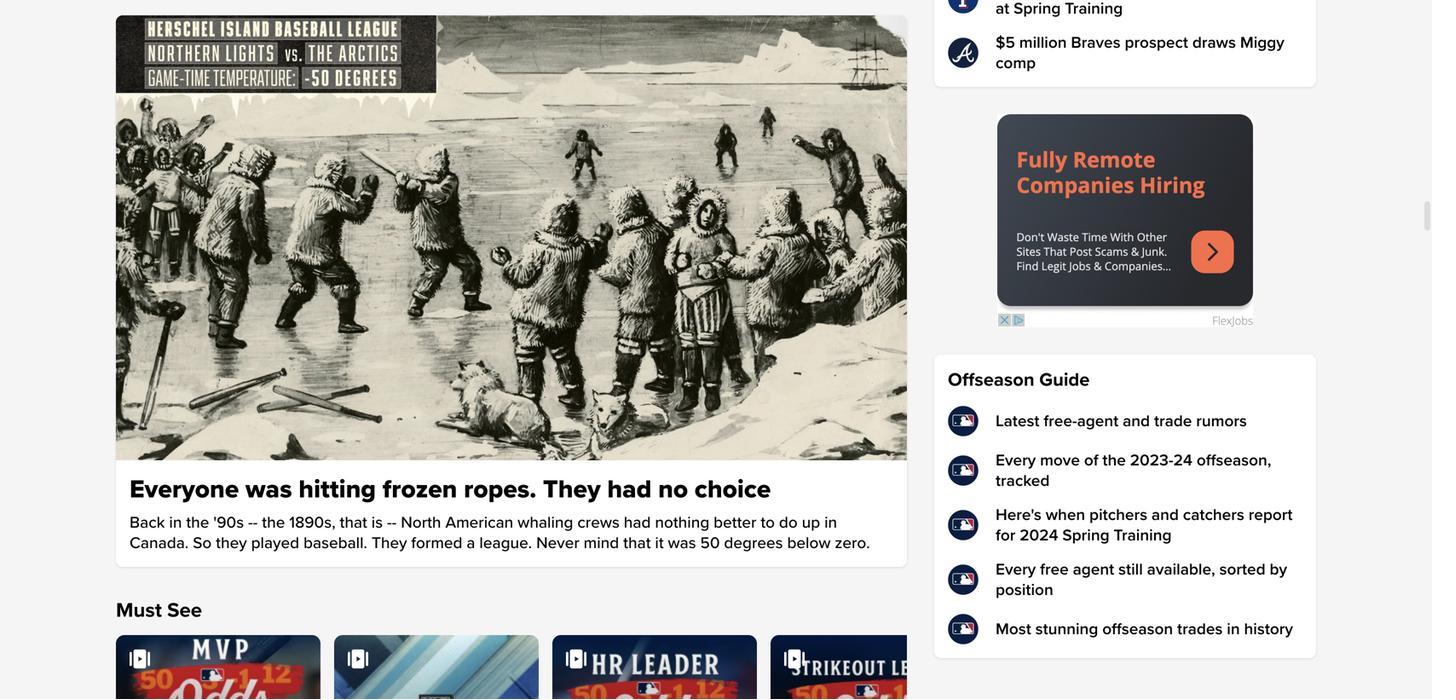Task type: locate. For each thing, give the bounding box(es) containing it.
1 vertical spatial every
[[996, 560, 1036, 579]]

every move of the 2023-24 offseason, tracked link
[[948, 450, 1303, 491]]

0 vertical spatial they
[[543, 474, 601, 505]]

hitting
[[299, 474, 376, 505]]

had right crews
[[624, 513, 651, 532]]

1 horizontal spatial and
[[1152, 505, 1179, 525]]

rumors
[[1196, 411, 1247, 431]]

the up played
[[262, 513, 285, 532]]

the up so
[[186, 513, 209, 532]]

that
[[340, 513, 367, 532], [623, 533, 651, 553]]

was
[[245, 474, 292, 505], [668, 533, 696, 553]]

latest free-agent and trade rumors link
[[948, 406, 1303, 436]]

agent down 'spring'
[[1073, 560, 1114, 579]]

latest
[[996, 411, 1040, 431]]

it
[[655, 533, 664, 553]]

must see button
[[102, 592, 202, 631]]

3 - from the left
[[387, 513, 392, 532]]

ropes.
[[464, 474, 537, 505]]

every up the "tracked"
[[996, 451, 1036, 470]]

mlb image for latest
[[948, 406, 979, 436]]

miggy
[[1240, 33, 1285, 52]]

they
[[543, 474, 601, 505], [372, 533, 407, 553]]

mlb image inside every move of the 2023-24 offseason, tracked link
[[948, 455, 979, 486]]

24
[[1174, 451, 1193, 470]]

mlb image left "most"
[[948, 614, 979, 644]]

$5
[[996, 33, 1015, 52]]

pitchers
[[1090, 505, 1148, 525]]

1 horizontal spatial in
[[824, 513, 837, 532]]

never
[[536, 533, 580, 553]]

2 mlb image from the top
[[948, 614, 979, 644]]

they down is
[[372, 533, 407, 553]]

draws
[[1193, 33, 1236, 52]]

training
[[1114, 526, 1172, 545]]

and left the trade
[[1123, 411, 1150, 431]]

2 mlb image from the top
[[948, 510, 979, 540]]

every inside every move of the 2023-24 offseason, tracked
[[996, 451, 1036, 470]]

everyone was hitting frozen ropes. they had no choice back in the '90s -- the 1890s, that is -- north american whaling crews had nothing better to do up in canada. so they played baseball. they formed a league. never mind that it was 50 degrees below zero.
[[130, 474, 870, 553]]

every inside every free agent still available, sorted by position
[[996, 560, 1036, 579]]

and
[[1123, 411, 1150, 431], [1152, 505, 1179, 525]]

advertisement element
[[997, 114, 1253, 327]]

free
[[1040, 560, 1069, 579]]

had left no
[[607, 474, 652, 505]]

and up training
[[1152, 505, 1179, 525]]

the
[[1103, 451, 1126, 470], [186, 513, 209, 532], [262, 513, 285, 532]]

most stunning offseason trades in history
[[996, 619, 1293, 639]]

a
[[467, 533, 475, 553]]

most
[[996, 619, 1031, 639]]

everyone
[[130, 474, 239, 505]]

and inside here's when pitchers and catchers report for 2024 spring training
[[1152, 505, 1179, 525]]

for
[[996, 526, 1016, 545]]

in
[[169, 513, 182, 532], [824, 513, 837, 532], [1227, 619, 1240, 639]]

guide
[[1039, 369, 1090, 391]]

agent for free-
[[1077, 411, 1119, 431]]

2 horizontal spatial the
[[1103, 451, 1126, 470]]

0 vertical spatial that
[[340, 513, 367, 532]]

mlb image
[[948, 406, 979, 436], [948, 510, 979, 540], [948, 564, 979, 595]]

0 vertical spatial and
[[1123, 411, 1150, 431]]

mlb image
[[948, 455, 979, 486], [948, 614, 979, 644]]

1 horizontal spatial that
[[623, 533, 651, 553]]

mlb image left the "tracked"
[[948, 455, 979, 486]]

1 vertical spatial that
[[623, 533, 651, 553]]

1 horizontal spatial they
[[543, 474, 601, 505]]

and for catchers
[[1152, 505, 1179, 525]]

must
[[116, 598, 162, 623]]

tracked
[[996, 471, 1050, 491]]

was up played
[[245, 474, 292, 505]]

0 vertical spatial mlb image
[[948, 455, 979, 486]]

-
[[248, 513, 253, 532], [253, 513, 258, 532], [387, 513, 392, 532], [392, 513, 397, 532]]

in inside most stunning offseason trades in history link
[[1227, 619, 1240, 639]]

every
[[996, 451, 1036, 470], [996, 560, 1036, 579]]

offseason
[[1102, 619, 1173, 639]]

0 vertical spatial was
[[245, 474, 292, 505]]

mlb image left 'for'
[[948, 510, 979, 540]]

still
[[1119, 560, 1143, 579]]

so
[[193, 533, 212, 553]]

agent inside every free agent still available, sorted by position
[[1073, 560, 1114, 579]]

'90s
[[213, 513, 244, 532]]

they up whaling
[[543, 474, 601, 505]]

mlb image inside here's when pitchers and catchers report for 2024 spring training link
[[948, 510, 979, 540]]

2 horizontal spatial in
[[1227, 619, 1240, 639]]

was down nothing
[[668, 533, 696, 553]]

mlb image inside every free agent still available, sorted by position link
[[948, 564, 979, 595]]

that left is
[[340, 513, 367, 532]]

every for every move of the 2023-24 offseason, tracked
[[996, 451, 1036, 470]]

sorted
[[1220, 560, 1266, 579]]

had
[[607, 474, 652, 505], [624, 513, 651, 532]]

2 every from the top
[[996, 560, 1036, 579]]

available,
[[1147, 560, 1215, 579]]

canada.
[[130, 533, 189, 553]]

1890s,
[[289, 513, 336, 532]]

$5 million braves prospect draws miggy comp
[[996, 33, 1285, 73]]

in up canada.
[[169, 513, 182, 532]]

that left it
[[623, 533, 651, 553]]

1 vertical spatial was
[[668, 533, 696, 553]]

1 vertical spatial mlb image
[[948, 510, 979, 540]]

0 vertical spatial mlb image
[[948, 406, 979, 436]]

1 vertical spatial agent
[[1073, 560, 1114, 579]]

1 vertical spatial mlb image
[[948, 614, 979, 644]]

agent up "of"
[[1077, 411, 1119, 431]]

formed
[[411, 533, 463, 553]]

trade
[[1154, 411, 1192, 431]]

3 mlb image from the top
[[948, 564, 979, 595]]

whaling
[[518, 513, 573, 532]]

mlb image left position
[[948, 564, 979, 595]]

every free agent still available, sorted by position
[[996, 560, 1287, 600]]

1 mlb image from the top
[[948, 455, 979, 486]]

1 every from the top
[[996, 451, 1036, 470]]

baseball.
[[303, 533, 367, 553]]

0 horizontal spatial they
[[372, 533, 407, 553]]

stunning
[[1035, 619, 1098, 639]]

in right trades
[[1227, 619, 1240, 639]]

1 mlb image from the top
[[948, 406, 979, 436]]

4 - from the left
[[392, 513, 397, 532]]

0 vertical spatial agent
[[1077, 411, 1119, 431]]

every up position
[[996, 560, 1036, 579]]

mlb image for here's
[[948, 510, 979, 540]]

2 vertical spatial mlb image
[[948, 564, 979, 595]]

mlb image for every
[[948, 564, 979, 595]]

back
[[130, 513, 165, 532]]

0 horizontal spatial the
[[186, 513, 209, 532]]

in right up
[[824, 513, 837, 532]]

0 horizontal spatial and
[[1123, 411, 1150, 431]]

here's when pitchers and catchers report for 2024 spring training
[[996, 505, 1293, 545]]

mlb image down offseason on the right bottom of page
[[948, 406, 979, 436]]

up
[[802, 513, 820, 532]]

below
[[787, 533, 831, 553]]

0 vertical spatial every
[[996, 451, 1036, 470]]

agent
[[1077, 411, 1119, 431], [1073, 560, 1114, 579]]

the right "of"
[[1103, 451, 1126, 470]]

every free agent still available, sorted by position link
[[948, 559, 1303, 600]]

1 vertical spatial and
[[1152, 505, 1179, 525]]



Task type: describe. For each thing, give the bounding box(es) containing it.
and for trade
[[1123, 411, 1150, 431]]

mlb image for every
[[948, 455, 979, 486]]

every for every free agent still available, sorted by position
[[996, 560, 1036, 579]]

2024
[[1020, 526, 1058, 545]]

history
[[1244, 619, 1293, 639]]

nothing
[[655, 513, 710, 532]]

1 vertical spatial had
[[624, 513, 651, 532]]

zero.
[[835, 533, 870, 553]]

0 horizontal spatial that
[[340, 513, 367, 532]]

2 - from the left
[[253, 513, 258, 532]]

trades
[[1177, 619, 1223, 639]]

2023-
[[1130, 451, 1174, 470]]

the inside every move of the 2023-24 offseason, tracked
[[1103, 451, 1126, 470]]

braves
[[1071, 33, 1121, 52]]

spring
[[1063, 526, 1110, 545]]

rangers image
[[948, 0, 979, 14]]

0 vertical spatial had
[[607, 474, 652, 505]]

agent for free
[[1073, 560, 1114, 579]]

million
[[1019, 33, 1067, 52]]

every move of the 2023-24 offseason, tracked
[[996, 451, 1271, 491]]

is
[[371, 513, 383, 532]]

everyone was hitting frozen ropes. they had no choice image
[[116, 15, 907, 460]]

here's
[[996, 505, 1042, 525]]

1 horizontal spatial was
[[668, 533, 696, 553]]

crews
[[577, 513, 620, 532]]

latest free-agent and trade rumors
[[996, 411, 1247, 431]]

when
[[1046, 505, 1085, 525]]

comp
[[996, 53, 1036, 73]]

offseason,
[[1197, 451, 1271, 470]]

of
[[1084, 451, 1098, 470]]

american
[[445, 513, 513, 532]]

better
[[714, 513, 757, 532]]

north
[[401, 513, 441, 532]]

50
[[700, 533, 720, 553]]

$5 million braves prospect draws miggy comp link
[[948, 32, 1303, 73]]

they
[[216, 533, 247, 553]]

move
[[1040, 451, 1080, 470]]

0 horizontal spatial in
[[169, 513, 182, 532]]

to
[[761, 513, 775, 532]]

0 horizontal spatial was
[[245, 474, 292, 505]]

mind
[[584, 533, 619, 553]]

played
[[251, 533, 299, 553]]

choice
[[695, 474, 771, 505]]

most stunning offseason trades in history link
[[948, 614, 1303, 644]]

everyone was hitting frozen ropes. they had no choice link
[[130, 474, 893, 505]]

position
[[996, 580, 1053, 600]]

mlb image for most
[[948, 614, 979, 644]]

by
[[1270, 560, 1287, 579]]

catchers
[[1183, 505, 1244, 525]]

no
[[658, 474, 688, 505]]

frozen
[[383, 474, 457, 505]]

do
[[779, 513, 798, 532]]

see
[[167, 598, 202, 623]]

report
[[1249, 505, 1293, 525]]

league.
[[479, 533, 532, 553]]

1 horizontal spatial the
[[262, 513, 285, 532]]

must see
[[116, 598, 202, 623]]

degrees
[[724, 533, 783, 553]]

1 vertical spatial they
[[372, 533, 407, 553]]

free-
[[1044, 411, 1077, 431]]

offseason guide
[[948, 369, 1090, 391]]

prospect
[[1125, 33, 1188, 52]]

offseason
[[948, 369, 1035, 391]]

1 - from the left
[[248, 513, 253, 532]]

braves image
[[948, 38, 979, 68]]

here's when pitchers and catchers report for 2024 spring training link
[[948, 505, 1303, 546]]



Task type: vqa. For each thing, say whether or not it's contained in the screenshot.
"Secondary Navigation" element
no



